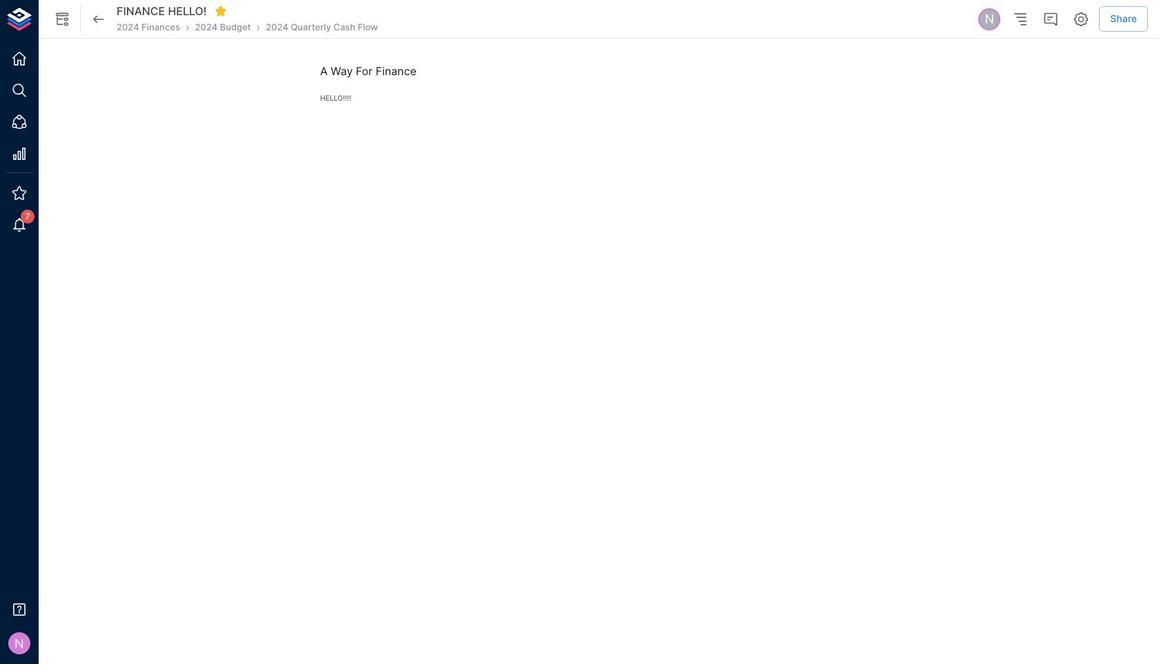 Task type: describe. For each thing, give the bounding box(es) containing it.
settings image
[[1074, 11, 1090, 27]]

show wiki image
[[54, 11, 70, 27]]

comments image
[[1043, 11, 1060, 27]]



Task type: vqa. For each thing, say whether or not it's contained in the screenshot.
Favorite icon
no



Task type: locate. For each thing, give the bounding box(es) containing it.
remove favorite image
[[214, 5, 227, 17]]

go back image
[[90, 11, 107, 27]]

table of contents image
[[1013, 11, 1030, 27]]



